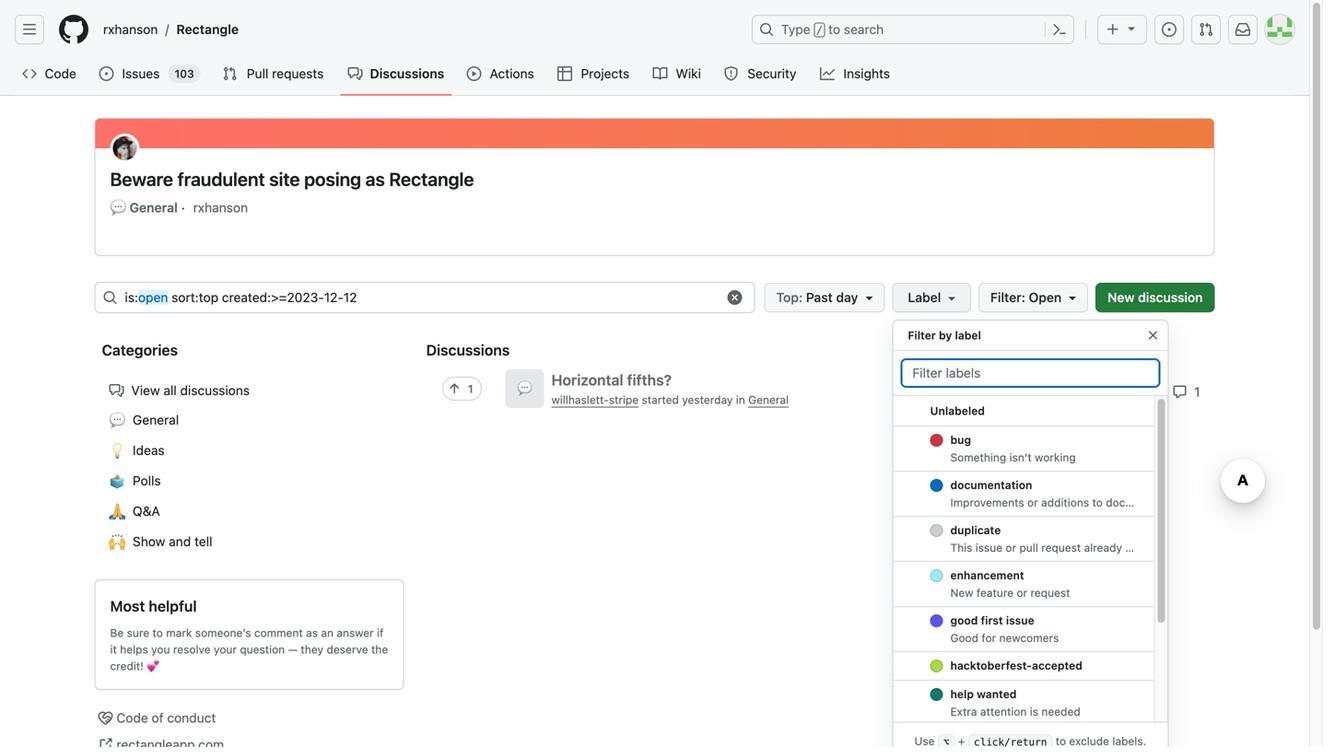 Task type: vqa. For each thing, say whether or not it's contained in the screenshot.


Task type: locate. For each thing, give the bounding box(es) containing it.
/ for type
[[816, 24, 823, 37]]

issue opened image left issues
[[99, 66, 114, 81]]

discussions link
[[340, 60, 452, 88]]

0 horizontal spatial is
[[125, 290, 135, 305]]

triangle down image right the plus icon
[[1124, 21, 1139, 35]]

rxhanson link down fraudulent
[[193, 198, 248, 217]]

1 vertical spatial rxhanson link
[[193, 198, 248, 217]]

enhancement
[[950, 569, 1024, 582]]

help
[[950, 688, 974, 701]]

💬 left willhaslett-
[[517, 379, 532, 399]]

💬 for 💬
[[517, 379, 532, 399]]

to inside "be sure to mark someone's comment as an answer if it helps you resolve your question — they deserve the credit!"
[[153, 627, 163, 640]]

💬 down comment discussion icon
[[109, 410, 125, 432]]

1 vertical spatial to
[[1092, 496, 1103, 509]]

0 horizontal spatial code
[[45, 66, 76, 81]]

rectangle link
[[169, 15, 246, 44]]

:
[[135, 290, 138, 305]]

general inside horizontal fifths? willhaslett-stripe started yesterday in general
[[748, 394, 789, 407]]

1 horizontal spatial /
[[816, 24, 823, 37]]

good first issue good for newcomers
[[950, 614, 1059, 645]]

💬
[[110, 197, 126, 219], [517, 379, 532, 399], [109, 410, 125, 432]]

code left of
[[117, 710, 148, 726]]

duplicate
[[950, 524, 1001, 537]]

to left search
[[829, 22, 840, 37]]

rxhanson inside rxhanson / rectangle
[[103, 22, 158, 37]]

pull requests link
[[215, 60, 333, 88]]

comment
[[254, 627, 303, 640]]

0 horizontal spatial to
[[153, 627, 163, 640]]

or for enhancement
[[1017, 587, 1027, 599]]

1 horizontal spatial code
[[117, 710, 148, 726]]

@willhaslett stripe image
[[1119, 383, 1138, 401]]

0 horizontal spatial documentation
[[950, 479, 1032, 492]]

0 vertical spatial new
[[1108, 290, 1135, 305]]

triangle down image
[[1124, 21, 1139, 35], [862, 290, 877, 305]]

🙌
[[109, 532, 125, 553]]

as inside beware fraudulent site posing as rectangle 💬 general · rxhanson
[[365, 168, 385, 190]]

0 horizontal spatial issue opened image
[[99, 66, 114, 81]]

to inside documentation improvements or additions to documentation
[[1092, 496, 1103, 509]]

request right pull
[[1041, 541, 1081, 554]]

1 horizontal spatial issue opened image
[[1162, 22, 1177, 37]]

1 horizontal spatial to
[[829, 22, 840, 37]]

rectangle inside rxhanson / rectangle
[[176, 22, 239, 37]]

12-
[[324, 290, 344, 305]]

1 vertical spatial as
[[306, 627, 318, 640]]

0 vertical spatial list
[[96, 15, 741, 44]]

actions link
[[459, 60, 543, 88]]

or right feature
[[1017, 587, 1027, 599]]

polls
[[133, 473, 161, 488]]

enhancement new feature or request
[[950, 569, 1070, 599]]

general for fifths?
[[748, 394, 789, 407]]

started
[[642, 394, 679, 407]]

issue down duplicate
[[976, 541, 1003, 554]]

rxhanson link up issues
[[96, 15, 165, 44]]

1 vertical spatial list
[[94, 369, 404, 565]]

day
[[836, 290, 858, 305]]

notifications image
[[1236, 22, 1250, 37]]

💡 ideas
[[109, 441, 165, 462]]

open
[[1029, 290, 1062, 305]]

good
[[950, 614, 978, 627]]

2 vertical spatial to
[[153, 627, 163, 640]]

issue opened image
[[1162, 22, 1177, 37], [99, 66, 114, 81]]

filter: open
[[991, 290, 1062, 305]]

new right triangle down icon
[[1108, 290, 1135, 305]]

0 horizontal spatial rxhanson
[[103, 22, 158, 37]]

git pull request image
[[223, 66, 237, 81]]

1 button
[[442, 377, 482, 425]]

1 vertical spatial rectangle
[[389, 168, 474, 190]]

type
[[781, 22, 810, 37]]

1 vertical spatial is
[[1030, 705, 1038, 718]]

resolve
[[173, 643, 211, 656]]

actions
[[490, 66, 534, 81]]

discussions right comment discussion image
[[370, 66, 444, 81]]

filter:
[[991, 290, 1026, 305]]

0 vertical spatial request
[[1041, 541, 1081, 554]]

general for fraudulent
[[130, 200, 178, 215]]

show
[[133, 534, 165, 549]]

comment image
[[1172, 385, 1187, 399]]

filter: open button
[[979, 283, 1088, 312]]

0 vertical spatial rxhanson
[[103, 22, 158, 37]]

code for code
[[45, 66, 76, 81]]

rxhanson up issues
[[103, 22, 158, 37]]

request inside enhancement new feature or request
[[1031, 587, 1070, 599]]

code of conduct image
[[98, 711, 113, 726]]

triangle down image right the day
[[862, 290, 877, 305]]

0 vertical spatial is
[[125, 290, 135, 305]]

1 horizontal spatial rectangle
[[389, 168, 474, 190]]

or
[[1027, 496, 1038, 509], [1006, 541, 1016, 554], [1017, 587, 1027, 599]]

💬 down beware at the left
[[110, 197, 126, 219]]

🙏
[[109, 502, 125, 523]]

or left pull
[[1006, 541, 1016, 554]]

0 horizontal spatial issue
[[976, 541, 1003, 554]]

0 horizontal spatial new
[[950, 587, 973, 599]]

💡
[[109, 441, 125, 462]]

0 vertical spatial documentation
[[950, 479, 1032, 492]]

0 vertical spatial general
[[130, 200, 178, 215]]

issue inside good first issue good for newcomers
[[1006, 614, 1034, 627]]

duplicate this issue or pull request already exists
[[950, 524, 1155, 554]]

1 horizontal spatial is
[[1030, 705, 1038, 718]]

is right search 'image'
[[125, 290, 135, 305]]

1 horizontal spatial triangle down image
[[1124, 21, 1139, 35]]

yesterday
[[682, 394, 733, 407]]

requests
[[272, 66, 324, 81]]

code image
[[22, 66, 37, 81]]

0 vertical spatial issue opened image
[[1162, 22, 1177, 37]]

tell
[[194, 534, 212, 549]]

0 vertical spatial rectangle
[[176, 22, 239, 37]]

to up 'you'
[[153, 627, 163, 640]]

documentation improvements or additions to documentation
[[950, 479, 1184, 509]]

willhaslett-stripe link
[[552, 394, 639, 407]]

stripe
[[609, 394, 639, 407]]

hacktoberfest-
[[950, 659, 1032, 672]]

1 vertical spatial rxhanson
[[193, 200, 248, 215]]

0 vertical spatial triangle down image
[[1124, 21, 1139, 35]]

1 vertical spatial general
[[748, 394, 789, 407]]

or left additions
[[1027, 496, 1038, 509]]

0 vertical spatial rxhanson link
[[96, 15, 165, 44]]

💬 for 💬 general
[[109, 410, 125, 432]]

code for code of conduct
[[117, 710, 148, 726]]

general right in
[[748, 394, 789, 407]]

general down view
[[133, 412, 179, 428]]

hacktoberfest-accepted link
[[893, 652, 1154, 681]]

0 vertical spatial as
[[365, 168, 385, 190]]

2 vertical spatial or
[[1017, 587, 1027, 599]]

list
[[96, 15, 741, 44], [94, 369, 404, 565]]

as inside "be sure to mark someone's comment as an answer if it helps you resolve your question — they deserve the credit!"
[[306, 627, 318, 640]]

0 horizontal spatial rectangle
[[176, 22, 239, 37]]

as left an
[[306, 627, 318, 640]]

1 horizontal spatial rxhanson
[[193, 200, 248, 215]]

issue opened image left git pull request icon
[[1162, 22, 1177, 37]]

fraudulent
[[177, 168, 265, 190]]

1 vertical spatial issue
[[1006, 614, 1034, 627]]

pull
[[1019, 541, 1038, 554]]

code
[[45, 66, 76, 81], [117, 710, 148, 726]]

1 vertical spatial code
[[117, 710, 148, 726]]

1 horizontal spatial issue
[[1006, 614, 1034, 627]]

as right posing
[[365, 168, 385, 190]]

issue inside duplicate this issue or pull request already exists
[[976, 541, 1003, 554]]

2 vertical spatial general
[[133, 412, 179, 428]]

it
[[110, 643, 117, 656]]

discussions up the arrow up icon in the left bottom of the page
[[426, 341, 510, 359]]

or inside enhancement new feature or request
[[1017, 587, 1027, 599]]

0 horizontal spatial 1
[[468, 382, 473, 395]]

q&a
[[133, 504, 160, 519]]

in
[[736, 394, 745, 407]]

answer
[[337, 627, 374, 640]]

1 right the arrow up icon in the left bottom of the page
[[468, 382, 473, 395]]

rxhanson link
[[96, 15, 165, 44], [193, 198, 248, 217]]

most
[[110, 598, 145, 615]]

to
[[829, 22, 840, 37], [1092, 496, 1103, 509], [153, 627, 163, 640]]

and
[[169, 534, 191, 549]]

rxhanson / rectangle
[[103, 22, 239, 37]]

to for mark
[[153, 627, 163, 640]]

1 horizontal spatial new
[[1108, 290, 1135, 305]]

to right additions
[[1092, 496, 1103, 509]]

0 vertical spatial to
[[829, 22, 840, 37]]

rxhanson inside beware fraudulent site posing as rectangle 💬 general · rxhanson
[[193, 200, 248, 215]]

horizontal fifths? link
[[552, 371, 672, 390]]

0 horizontal spatial rxhanson link
[[96, 15, 165, 44]]

new discussion
[[1108, 290, 1203, 305]]

unlabeled link
[[893, 396, 1154, 427]]

0 vertical spatial 💬
[[110, 197, 126, 219]]

arrow up image
[[447, 381, 461, 396]]

1 vertical spatial documentation
[[1106, 496, 1184, 509]]

request up newcomers
[[1031, 587, 1070, 599]]

Filter labels text field
[[901, 358, 1160, 388]]

code link
[[15, 60, 84, 88]]

1 vertical spatial 💬
[[517, 379, 532, 399]]

1 horizontal spatial documentation
[[1106, 496, 1184, 509]]

0 horizontal spatial /
[[165, 22, 169, 37]]

1 link
[[1172, 384, 1200, 399]]

0 horizontal spatial as
[[306, 627, 318, 640]]

0 vertical spatial issue
[[976, 541, 1003, 554]]

1 vertical spatial or
[[1006, 541, 1016, 554]]

2 vertical spatial 💬
[[109, 410, 125, 432]]

code right code image
[[45, 66, 76, 81]]

new up good
[[950, 587, 973, 599]]

1 horizontal spatial as
[[365, 168, 385, 190]]

2 horizontal spatial to
[[1092, 496, 1103, 509]]

rxhanson down fraudulent
[[193, 200, 248, 215]]

documentation up improvements
[[950, 479, 1032, 492]]

insights
[[844, 66, 890, 81]]

is left needed
[[1030, 705, 1038, 718]]

isn't
[[1009, 451, 1032, 464]]

view all discussions link
[[102, 376, 397, 405]]

general left ·
[[130, 200, 178, 215]]

0 vertical spatial code
[[45, 66, 76, 81]]

1
[[468, 382, 473, 395], [1191, 384, 1200, 399]]

issue up newcomers
[[1006, 614, 1034, 627]]

1 right comment image
[[1191, 384, 1200, 399]]

0 vertical spatial or
[[1027, 496, 1038, 509]]

general inside beware fraudulent site posing as rectangle 💬 general · rxhanson
[[130, 200, 178, 215]]

list containing rxhanson / rectangle
[[96, 15, 741, 44]]

type / to search
[[781, 22, 884, 37]]

git pull request image
[[1199, 22, 1214, 37]]

1 vertical spatial request
[[1031, 587, 1070, 599]]

new discussion link
[[1096, 283, 1215, 312]]

💬 general
[[109, 410, 179, 432]]

documentation up exists
[[1106, 496, 1184, 509]]

1 vertical spatial triangle down image
[[862, 290, 877, 305]]

rxhanson
[[103, 22, 158, 37], [193, 200, 248, 215]]

or inside duplicate this issue or pull request already exists
[[1006, 541, 1016, 554]]

/ inside rxhanson / rectangle
[[165, 22, 169, 37]]

willhaslett-
[[552, 394, 609, 407]]

1 vertical spatial issue opened image
[[99, 66, 114, 81]]

exists
[[1125, 541, 1155, 554]]

discussions
[[180, 383, 250, 398]]

1 vertical spatial new
[[950, 587, 973, 599]]

/ inside type / to search
[[816, 24, 823, 37]]



Task type: describe. For each thing, give the bounding box(es) containing it.
comment discussion image
[[109, 383, 124, 398]]

triangle down image
[[1065, 290, 1080, 305]]

all
[[163, 383, 177, 398]]

top: past day
[[776, 290, 858, 305]]

beware fraudulent site posing as rectangle link
[[110, 168, 1199, 191]]

by
[[939, 329, 952, 342]]

comment discussion image
[[348, 66, 363, 81]]

is inside the "help wanted extra attention is needed"
[[1030, 705, 1038, 718]]

filter
[[908, 329, 936, 342]]

1 horizontal spatial rxhanson link
[[193, 198, 248, 217]]

newcomers
[[999, 632, 1059, 645]]

link external image
[[98, 738, 113, 747]]

rxhanson image
[[110, 133, 140, 163]]

created:>=2023-
[[222, 290, 324, 305]]

103
[[175, 67, 194, 80]]

label button
[[892, 283, 971, 312]]

you
[[151, 643, 170, 656]]

someone's
[[195, 627, 251, 640]]

general link
[[748, 394, 789, 407]]

bug something isn't working
[[950, 434, 1076, 464]]

sort:top
[[172, 290, 218, 305]]

·
[[181, 200, 185, 215]]

🙌 show and tell
[[109, 532, 212, 553]]

search
[[844, 22, 884, 37]]

1 inside 'button'
[[468, 382, 473, 395]]

fifths?
[[627, 372, 672, 389]]

pull
[[247, 66, 269, 81]]

new inside enhancement new feature or request
[[950, 587, 973, 599]]

feature
[[977, 587, 1014, 599]]

💬 inside beware fraudulent site posing as rectangle 💬 general · rxhanson
[[110, 197, 126, 219]]

label
[[908, 290, 945, 305]]

book image
[[653, 66, 668, 81]]

hacktoberfest-accepted
[[950, 659, 1083, 672]]

conduct
[[167, 710, 216, 726]]

sure
[[127, 627, 149, 640]]

filter by label
[[908, 329, 981, 342]]

horizontal fifths? willhaslett-stripe started yesterday in general
[[552, 372, 789, 407]]

label
[[955, 329, 981, 342]]

for
[[982, 632, 996, 645]]

general inside 💬 general
[[133, 412, 179, 428]]

security
[[747, 66, 797, 81]]

issue opened image for git pull request image
[[99, 66, 114, 81]]

pull requests
[[247, 66, 324, 81]]

past
[[806, 290, 833, 305]]

if
[[377, 627, 384, 640]]

issue for good first issue
[[1006, 614, 1034, 627]]

security link
[[717, 60, 805, 88]]

issue for duplicate
[[976, 541, 1003, 554]]

question
[[240, 643, 285, 656]]

🙏 q&a
[[109, 502, 160, 523]]

🗳️ polls
[[109, 471, 161, 492]]

unlabeled
[[930, 405, 985, 417]]

needed
[[1042, 705, 1081, 718]]

helpful
[[149, 598, 197, 615]]

12
[[344, 290, 357, 305]]

rectangle inside beware fraudulent site posing as rectangle 💬 general · rxhanson
[[389, 168, 474, 190]]

help wanted extra attention is needed
[[950, 688, 1081, 718]]

homepage image
[[59, 15, 88, 44]]

discussion
[[1138, 290, 1203, 305]]

categories
[[102, 341, 178, 359]]

good
[[950, 632, 979, 645]]

working
[[1035, 451, 1076, 464]]

deserve
[[327, 643, 368, 656]]

x circle fill image
[[728, 290, 742, 305]]

1 vertical spatial discussions
[[426, 341, 510, 359]]

projects link
[[550, 60, 638, 88]]

of
[[152, 710, 164, 726]]

they
[[301, 643, 324, 656]]

posing
[[304, 168, 361, 190]]

/ for rxhanson
[[165, 22, 169, 37]]

table image
[[558, 66, 572, 81]]

close menu image
[[1146, 328, 1160, 343]]

is : open
[[125, 290, 168, 305]]

accepted
[[1032, 659, 1083, 672]]

or inside documentation improvements or additions to documentation
[[1027, 496, 1038, 509]]

0 vertical spatial discussions
[[370, 66, 444, 81]]

play image
[[467, 66, 481, 81]]

most helpful
[[110, 598, 197, 615]]

this
[[950, 541, 972, 554]]

or for duplicate
[[1006, 541, 1016, 554]]

list containing 💬
[[94, 369, 404, 565]]

first
[[981, 614, 1003, 627]]

view
[[131, 383, 160, 398]]

command palette image
[[1052, 22, 1067, 37]]

top:
[[776, 290, 803, 305]]

view all discussions
[[131, 383, 250, 398]]

beware
[[110, 168, 173, 190]]

shield image
[[724, 66, 739, 81]]

graph image
[[820, 66, 835, 81]]

wiki link
[[646, 60, 709, 88]]

bug
[[950, 434, 971, 446]]

0 horizontal spatial triangle down image
[[862, 290, 877, 305]]

—
[[288, 643, 298, 656]]

projects
[[581, 66, 630, 81]]

horizontal
[[552, 372, 623, 389]]

your
[[214, 643, 237, 656]]

to for search
[[829, 22, 840, 37]]

additions
[[1041, 496, 1089, 509]]

open
[[138, 290, 168, 305]]

already
[[1084, 541, 1122, 554]]

plus image
[[1106, 22, 1121, 37]]

issue opened image for git pull request icon
[[1162, 22, 1177, 37]]

search image
[[103, 290, 117, 305]]

an
[[321, 627, 334, 640]]

mark
[[166, 627, 192, 640]]

request inside duplicate this issue or pull request already exists
[[1041, 541, 1081, 554]]

beware fraudulent site posing as rectangle 💬 general · rxhanson
[[110, 168, 474, 219]]

be sure to mark someone's comment as an answer if it helps you resolve your question — they deserve the credit!
[[110, 627, 388, 673]]

insights link
[[813, 60, 899, 88]]

1 horizontal spatial 1
[[1191, 384, 1200, 399]]

something
[[950, 451, 1006, 464]]

@rxhanson image
[[1111, 383, 1129, 401]]

ideas
[[133, 443, 165, 458]]



